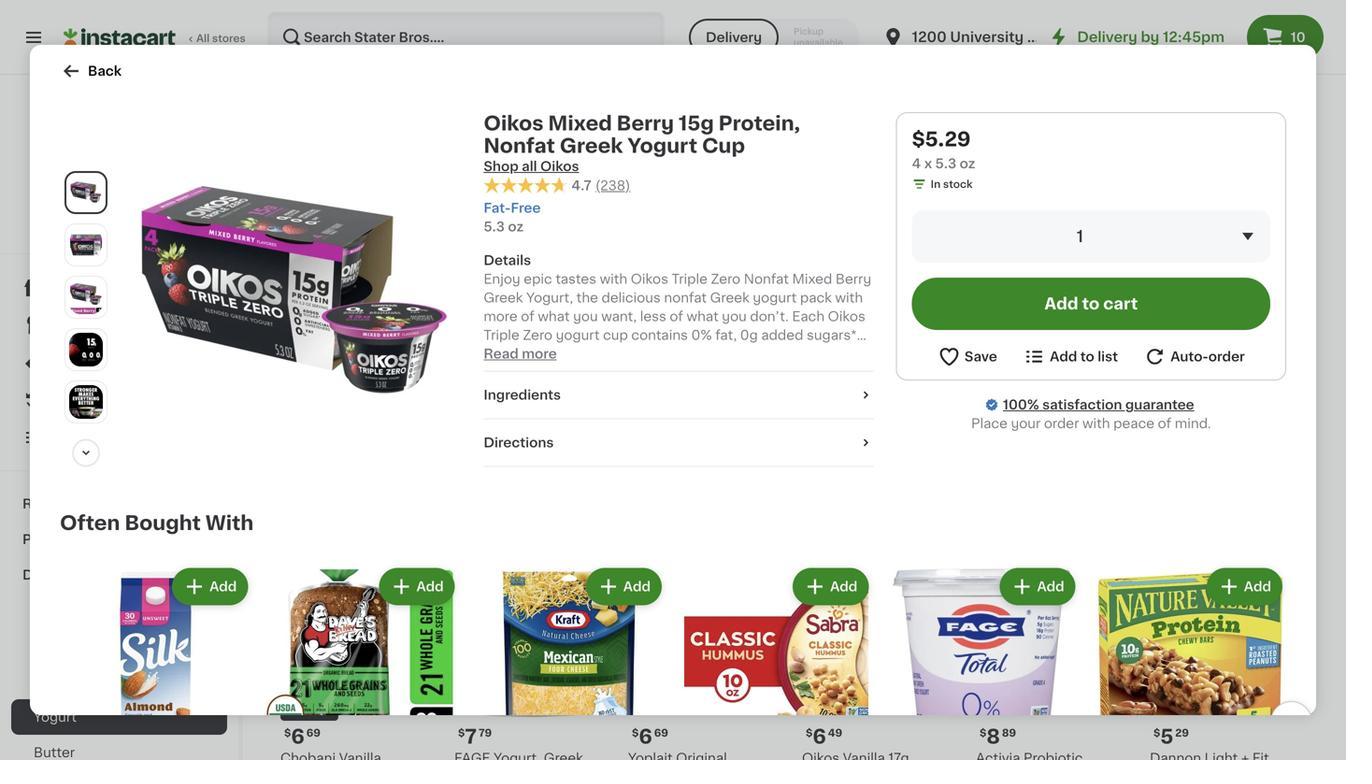 Task type: describe. For each thing, give the bounding box(es) containing it.
yocrunch
[[1150, 418, 1214, 431]]

oikos for vanilla
[[802, 102, 840, 115]]

with
[[205, 513, 254, 533]]

dannon light + fit peach greek nonfat yogurt cups
[[628, 418, 760, 469]]

place your order with peace of mind.
[[971, 417, 1211, 430]]

deals
[[52, 356, 91, 369]]

place
[[971, 417, 1008, 430]]

dannon for vanilla
[[802, 418, 854, 431]]

stock inside many in stock button
[[343, 194, 373, 204]]

1 field
[[912, 210, 1271, 263]]

100% satisfaction guarantee button
[[29, 221, 209, 239]]

protein, inside oikos vanilla 15g protein, nonfat greek yogurt cup (516)
[[802, 121, 853, 134]]

1200 university ave button
[[882, 11, 1054, 64]]

all
[[196, 33, 210, 43]]

yogurt inside chobani mixed berry on bottom vanilla low-fat greek yogurt
[[1019, 456, 1062, 469]]

oikos for mixed
[[484, 114, 544, 133]]

79
[[479, 728, 492, 738]]

chobani
[[976, 418, 1031, 431]]

instacart logo image
[[64, 26, 176, 49]]

add to list
[[1050, 350, 1118, 363]]

greek inside dannon light + fit vanilla greek nonfat yogurt cups
[[848, 437, 887, 450]]

$5.29
[[912, 129, 971, 149]]

to for list
[[1081, 350, 1095, 363]]

deals link
[[11, 344, 227, 381]]

many in stock
[[299, 194, 373, 204]]

+ for dannon light + fit peach greek nonfat yogurt cups
[[720, 418, 728, 431]]

add inside button
[[1050, 350, 1077, 363]]

vanilla inside chobani mixed berry on bottom vanilla low-fat greek yogurt
[[1029, 437, 1071, 450]]

gods
[[1019, 102, 1054, 115]]

dannon for peach
[[628, 418, 680, 431]]

dannon light + fit vanilla greek nonfat yogurt cups
[[802, 418, 935, 469]]

peace
[[1114, 417, 1155, 430]]

oikos mixed berry 15g protein, nonfat greek yogurt cup shop all oikos
[[484, 114, 800, 173]]

2 69 from the left
[[654, 728, 668, 738]]

often bought with
[[60, 513, 254, 533]]

oz right fl
[[672, 156, 684, 166]]

fit for dannon light + fit vanilla greek nonfat yogurt cups
[[905, 418, 922, 431]]

49 for 6
[[828, 728, 842, 738]]

x for yoplait strawberry and harvest peach yogurt cups
[[464, 175, 470, 185]]

low-
[[1074, 437, 1107, 450]]

bros.
[[124, 186, 159, 199]]

2 $ 6 69 from the left
[[632, 727, 668, 747]]

89
[[1002, 728, 1016, 738]]

8 x 6 oz
[[454, 175, 494, 185]]

it
[[82, 394, 91, 407]]

yogurt inside dannon light + fit peach greek nonfat yogurt cups
[[628, 456, 671, 469]]

again
[[94, 394, 131, 407]]

m&ms
[[1226, 437, 1269, 450]]

dannon light + fit peach greek nonfat yogurt cups button
[[628, 225, 787, 526]]

(516)
[[871, 160, 897, 170]]

your
[[1011, 417, 1041, 430]]

eggs
[[76, 568, 110, 582]]

$ inside $ 7 79
[[458, 728, 465, 738]]

8 inside product "group"
[[987, 727, 1000, 747]]

all
[[522, 160, 537, 173]]

smoothies inside danimals strawberry explosion smoothies
[[695, 121, 766, 134]]

1 vertical spatial 100% satisfaction guarantee
[[1003, 398, 1194, 411]]

recipes
[[22, 497, 77, 510]]

3.1
[[646, 156, 660, 166]]

49 for 4
[[1176, 395, 1191, 405]]

product group containing 4
[[1150, 225, 1309, 487]]

split
[[1150, 139, 1179, 152]]

danimals for danimals strawberry explosion & banana split variety pack smoothies
[[1150, 102, 1211, 115]]

buy it again link
[[11, 381, 227, 419]]

satisfaction inside button
[[79, 227, 141, 237]]

100% inside 100% satisfaction guarantee link
[[1003, 398, 1039, 411]]

details
[[484, 254, 531, 267]]

enlarge yogurt oikos mixed berry 15g protein, nonfat greek yogurt cup angle_back (opens in a new tab) image
[[69, 333, 103, 366]]

vanilla inside yocrunch low fat vanilla with m&ms yogurt
[[1150, 437, 1192, 450]]

greek inside chobani mixed berry on bottom vanilla low-fat greek yogurt
[[976, 456, 1015, 469]]

with inside yocrunch low fat vanilla with m&ms yogurt
[[1195, 437, 1223, 450]]

mixed for greek
[[548, 114, 612, 133]]

on
[[1117, 418, 1134, 431]]

honey
[[976, 121, 1020, 134]]

bottom
[[976, 437, 1025, 450]]

$ 4 49
[[1154, 394, 1191, 413]]

x for danimals strawberry explosion smoothies
[[638, 156, 644, 166]]

yogurt inside yoplait strawberry and harvest peach yogurt cups
[[554, 121, 597, 134]]

+ for dannon light + fit vanilla greek nonfat yogurt cups
[[894, 418, 902, 431]]

explosion for smoothies
[[628, 121, 692, 134]]

10
[[1291, 31, 1306, 44]]

yoplait strawberry and harvest peach yogurt cups
[[454, 102, 604, 152]]

product group containing dannon light + fit vanilla greek nonfat yogurt cups
[[802, 225, 961, 521]]

many
[[299, 194, 329, 204]]

dannon light + fit strawberry cheesecake greek nonfat yogurt cups
[[454, 418, 612, 488]]

dannon for strawberry
[[454, 418, 506, 431]]

oz inside fat-free 5.3 oz
[[508, 220, 524, 233]]

fit for dannon light + fit peach greek nonfat yogurt cups
[[731, 418, 748, 431]]

cups inside the dannon light + fit strawberry cheesecake greek nonfat yogurt cups
[[454, 474, 489, 488]]

1 horizontal spatial satisfaction
[[1042, 398, 1122, 411]]

recipes link
[[11, 486, 227, 522]]

light for strawberry
[[509, 418, 542, 431]]

$ 8 89
[[980, 727, 1016, 747]]

auto-
[[1171, 350, 1209, 363]]

0 horizontal spatial 8
[[454, 175, 461, 185]]

59
[[1002, 395, 1015, 405]]

nonfat inside dannon light + fit peach greek nonfat yogurt cups
[[715, 437, 760, 450]]

variety
[[1183, 139, 1229, 152]]

(832)
[[524, 160, 551, 170]]

15g inside oikos mixed berry 15g protein, nonfat greek yogurt cup shop all oikos
[[679, 114, 714, 133]]

of
[[1158, 417, 1172, 430]]

buy
[[52, 394, 79, 407]]

cups inside yoplait strawberry and harvest peach yogurt cups
[[454, 139, 489, 152]]

delivery button
[[689, 19, 779, 56]]

delivery for delivery
[[706, 31, 762, 44]]

buy it again
[[52, 394, 131, 407]]

vanilla,
[[1023, 121, 1069, 134]]

$ inside $ 8 89
[[980, 728, 987, 738]]

product group containing 7
[[454, 558, 613, 760]]

service type group
[[689, 19, 860, 56]]

fat inside chobani mixed berry on bottom vanilla low-fat greek yogurt
[[1107, 437, 1127, 450]]

danimals strawberry explosion & banana split variety pack smoothies
[[1150, 102, 1287, 171]]

bought
[[125, 513, 201, 533]]

15g inside oikos vanilla 15g protein, nonfat greek yogurt cup (516)
[[888, 102, 911, 115]]

many in stock button
[[280, 0, 439, 210]]

delivery by 12:45pm link
[[1047, 26, 1225, 49]]

yogurt inside oikos vanilla 15g protein, nonfat greek yogurt cup (516)
[[802, 139, 845, 152]]

more
[[522, 347, 557, 361]]

dairy & eggs link
[[11, 557, 227, 593]]

cup inside oikos vanilla 15g protein, nonfat greek yogurt cup (516)
[[849, 139, 876, 152]]

enlarge yogurt oikos mixed berry 15g protein, nonfat greek yogurt cup angle_left (opens in a new tab) image
[[69, 228, 103, 262]]

banana
[[1231, 121, 1280, 134]]

add to cart button
[[912, 278, 1271, 330]]

1 $ 6 69 from the left
[[284, 727, 321, 747]]

read
[[484, 347, 519, 361]]

best seller
[[286, 707, 333, 716]]

nonfat inside the dannon light + fit strawberry cheesecake greek nonfat yogurt cups
[[497, 456, 542, 469]]

stater bros. link
[[78, 97, 160, 202]]

view pricing policy
[[63, 208, 164, 218]]

0 vertical spatial 29
[[480, 395, 494, 405]]

yogurt inside yocrunch low fat vanilla with m&ms yogurt
[[1150, 456, 1193, 469]]

cup inside oikos mixed berry 15g protein, nonfat greek yogurt cup shop all oikos
[[702, 136, 745, 156]]

harvest
[[454, 121, 506, 134]]

fat inside yocrunch low fat vanilla with m&ms yogurt
[[1248, 418, 1268, 431]]

item badge image
[[267, 695, 304, 732]]

all stores
[[196, 33, 246, 43]]

berry for fat
[[1078, 418, 1114, 431]]

5.3 inside fat-free 5.3 oz
[[484, 220, 505, 233]]

+ for dannon light + fit strawberry cheesecake greek nonfat yogurt cups
[[546, 418, 554, 431]]

100% satisfaction guarantee link
[[1003, 395, 1194, 414]]

strawberry for smoothies
[[693, 102, 765, 115]]

$ 7 79
[[458, 727, 492, 747]]

yogurt inside the dannon light + fit strawberry cheesecake greek nonfat yogurt cups
[[545, 456, 589, 469]]

10 button
[[1247, 15, 1324, 60]]

(299)
[[697, 141, 725, 151]]

12:45pm
[[1163, 30, 1225, 44]]

save
[[965, 350, 997, 363]]

butter link
[[11, 735, 227, 760]]

protein, inside oikos mixed berry 15g protein, nonfat greek yogurt cup shop all oikos
[[719, 114, 800, 133]]

auto-order
[[1171, 350, 1245, 363]]

5 for $ 5 59
[[987, 394, 1000, 413]]



Task type: locate. For each thing, give the bounding box(es) containing it.
1 dannon from the left
[[454, 418, 506, 431]]

4 right (516) on the right of page
[[912, 157, 921, 170]]

mixed for low-
[[1035, 418, 1075, 431]]

0 horizontal spatial stock
[[343, 194, 373, 204]]

5.3 down the fat-
[[484, 220, 505, 233]]

& left the eggs
[[62, 568, 73, 582]]

1 horizontal spatial shop
[[484, 160, 519, 173]]

1 horizontal spatial stock
[[943, 179, 973, 189]]

0 horizontal spatial +
[[546, 418, 554, 431]]

product group containing 8
[[976, 558, 1135, 760]]

nonfat
[[856, 121, 901, 134], [484, 136, 555, 156], [715, 437, 760, 450], [890, 437, 935, 450], [497, 456, 542, 469]]

in
[[931, 179, 941, 189]]

5 for $ 5 29
[[1161, 727, 1174, 747]]

peach down ingredients button
[[628, 437, 669, 450]]

berry inside chobani mixed berry on bottom vanilla low-fat greek yogurt
[[1078, 418, 1114, 431]]

x left 3.1 on the left of the page
[[638, 156, 644, 166]]

danimals for danimals strawberry explosion smoothies
[[628, 102, 689, 115]]

shop inside oikos mixed berry 15g protein, nonfat greek yogurt cup shop all oikos
[[484, 160, 519, 173]]

guarantee inside 100% satisfaction guarantee link
[[1126, 398, 1194, 411]]

peach inside dannon light + fit peach greek nonfat yogurt cups
[[628, 437, 669, 450]]

+ inside dannon light + fit peach greek nonfat yogurt cups
[[720, 418, 728, 431]]

in
[[331, 194, 341, 204]]

protein,
[[719, 114, 800, 133], [802, 121, 853, 134]]

vanilla inside dannon light + fit vanilla greek nonfat yogurt cups
[[802, 437, 844, 450]]

1 vertical spatial shop
[[52, 281, 87, 294]]

49 inside $ 6 49
[[828, 728, 842, 738]]

to inside button
[[1082, 296, 1100, 312]]

1 vertical spatial &
[[62, 568, 73, 582]]

0 horizontal spatial oikos
[[484, 114, 544, 133]]

5.3 up in stock at top
[[935, 157, 957, 170]]

satisfaction up the place your order with peace of mind.
[[1042, 398, 1122, 411]]

nonfat up (516) on the right of page
[[856, 121, 901, 134]]

and
[[578, 102, 604, 115]]

& inside dairy & eggs link
[[62, 568, 73, 582]]

nonfat down ingredients button
[[715, 437, 760, 450]]

2 horizontal spatial fit
[[905, 418, 922, 431]]

$ inside $ 6 49
[[806, 728, 813, 738]]

light for peach
[[683, 418, 716, 431]]

satisfaction down pricing
[[79, 227, 141, 237]]

berry up 3.1 on the left of the page
[[617, 114, 674, 133]]

policy
[[131, 208, 164, 218]]

1 danimals from the left
[[628, 102, 689, 115]]

danimals inside danimals strawberry explosion smoothies
[[628, 102, 689, 115]]

with down 100% satisfaction guarantee link
[[1083, 417, 1110, 430]]

delivery inside button
[[706, 31, 762, 44]]

to left cart
[[1082, 296, 1100, 312]]

1 horizontal spatial $ 6 69
[[632, 727, 668, 747]]

smoothies inside danimals strawberry explosion & banana split variety pack smoothies
[[1150, 158, 1221, 171]]

2 horizontal spatial x
[[924, 157, 932, 170]]

shop left the all
[[484, 160, 519, 173]]

shop down the enlarge yogurt oikos mixed berry 15g protein, nonfat greek yogurt cup angle_left (opens in a new tab) image
[[52, 281, 87, 294]]

1 + from the left
[[546, 418, 554, 431]]

0 horizontal spatial &
[[62, 568, 73, 582]]

enlarge yogurt oikos mixed berry 15g protein, nonfat greek yogurt cup hero (opens in a new tab) image
[[69, 176, 103, 209]]

0 horizontal spatial $5.29 element
[[280, 391, 439, 416]]

fit up directions button
[[731, 418, 748, 431]]

1 horizontal spatial with
[[1195, 437, 1223, 450]]

explosion up split on the top of page
[[1150, 121, 1214, 134]]

greek inside oikos mixed berry 15g protein, nonfat greek yogurt cup shop all oikos
[[560, 136, 623, 156]]

0 vertical spatial order
[[1209, 350, 1245, 363]]

0 vertical spatial 5.3
[[935, 157, 957, 170]]

15g up the (299)
[[679, 114, 714, 133]]

nonfat inside dannon light + fit vanilla greek nonfat yogurt cups
[[890, 437, 935, 450]]

oikos up the all
[[484, 114, 544, 133]]

1 horizontal spatial 100% satisfaction guarantee
[[1003, 398, 1194, 411]]

1 vertical spatial satisfaction
[[1042, 398, 1122, 411]]

danimals up split on the top of page
[[1150, 102, 1211, 115]]

7
[[465, 727, 477, 747]]

view
[[63, 208, 89, 218]]

mixed
[[548, 114, 612, 133], [1035, 418, 1075, 431]]

lists
[[52, 431, 85, 444]]

fit up cheesecake
[[557, 418, 574, 431]]

100% up your
[[1003, 398, 1039, 411]]

0 horizontal spatial danimals
[[628, 102, 689, 115]]

ave
[[1027, 30, 1054, 44]]

69
[[306, 728, 321, 738], [654, 728, 668, 738]]

chobani mixed berry on bottom vanilla low-fat greek yogurt
[[976, 418, 1134, 469]]

1 vertical spatial 5.3
[[484, 220, 505, 233]]

2 explosion from the left
[[1150, 121, 1214, 134]]

greek inside dannon light + fit peach greek nonfat yogurt cups
[[673, 437, 712, 450]]

+ inside the dannon light + fit strawberry cheesecake greek nonfat yogurt cups
[[546, 418, 554, 431]]

49 inside $ 4 49
[[1176, 395, 1191, 405]]

oz up the fat-
[[482, 175, 494, 185]]

order up the low
[[1209, 350, 1245, 363]]

nonfat up the all
[[484, 136, 555, 156]]

1 horizontal spatial order
[[1209, 350, 1245, 363]]

oz down free
[[508, 220, 524, 233]]

dairy & eggs
[[22, 568, 110, 582]]

2 + from the left
[[720, 418, 728, 431]]

$ 6 69
[[284, 727, 321, 747], [632, 727, 668, 747]]

2 horizontal spatial +
[[894, 418, 902, 431]]

vanilla inside oikos vanilla 15g protein, nonfat greek yogurt cup (516)
[[843, 102, 885, 115]]

strawberry for harvest
[[502, 102, 575, 115]]

explosion up 6 x 3.1 fl oz in the top of the page
[[628, 121, 692, 134]]

1 horizontal spatial cup
[[849, 139, 876, 152]]

danimals inside danimals strawberry explosion & banana split variety pack smoothies
[[1150, 102, 1211, 115]]

0 horizontal spatial light
[[509, 418, 542, 431]]

enlarge yogurt oikos mixed berry 15g protein, nonfat greek yogurt cup angle_top (opens in a new tab) image
[[69, 385, 103, 419]]

best
[[286, 707, 306, 716]]

$5.29 element
[[280, 391, 439, 416], [802, 391, 961, 416]]

x up 'in'
[[924, 157, 932, 170]]

oz inside $5.29 4 x 5.3 oz
[[960, 157, 975, 170]]

0 horizontal spatial with
[[1083, 417, 1110, 430]]

5
[[987, 394, 1000, 413], [1161, 727, 1174, 747]]

by
[[1141, 30, 1160, 44]]

strawberry inside danimals strawberry explosion & banana split variety pack smoothies
[[1214, 102, 1287, 115]]

in stock
[[931, 179, 973, 189]]

1 horizontal spatial fit
[[731, 418, 748, 431]]

strawberry inside the dannon light + fit strawberry cheesecake greek nonfat yogurt cups
[[454, 437, 527, 450]]

0 horizontal spatial peach
[[509, 121, 550, 134]]

0 horizontal spatial 100% satisfaction guarantee
[[48, 227, 198, 237]]

nonfat inside oikos vanilla 15g protein, nonfat greek yogurt cup (516)
[[856, 121, 901, 134]]

peach inside yoplait strawberry and harvest peach yogurt cups
[[509, 121, 550, 134]]

0 horizontal spatial order
[[1044, 417, 1079, 430]]

fit for dannon light + fit strawberry cheesecake greek nonfat yogurt cups
[[557, 418, 574, 431]]

0 vertical spatial mixed
[[548, 114, 612, 133]]

explosion inside danimals strawberry explosion & banana split variety pack smoothies
[[1150, 121, 1214, 134]]

dannon inside dannon light + fit peach greek nonfat yogurt cups
[[628, 418, 680, 431]]

0 horizontal spatial explosion
[[628, 121, 692, 134]]

1 horizontal spatial smoothies
[[1150, 158, 1221, 171]]

light inside the dannon light + fit strawberry cheesecake greek nonfat yogurt cups
[[509, 418, 542, 431]]

1 horizontal spatial 15g
[[888, 102, 911, 115]]

1 horizontal spatial $5.29 element
[[802, 391, 961, 416]]

1 fit from the left
[[557, 418, 574, 431]]

guarantee down policy
[[144, 227, 198, 237]]

oikos inside oikos mixed berry 15g protein, nonfat greek yogurt cup shop all oikos
[[484, 114, 544, 133]]

to inside button
[[1081, 350, 1095, 363]]

back button
[[60, 60, 122, 82]]

1 horizontal spatial dannon
[[628, 418, 680, 431]]

2 danimals from the left
[[1150, 102, 1211, 115]]

+ up cheesecake
[[546, 418, 554, 431]]

100% down view
[[48, 227, 76, 237]]

1 horizontal spatial 8
[[987, 727, 1000, 747]]

0 horizontal spatial fat
[[1107, 437, 1127, 450]]

oikos inside oikos vanilla 15g protein, nonfat greek yogurt cup (516)
[[802, 102, 840, 115]]

dannon inside dannon light + fit vanilla greek nonfat yogurt cups
[[802, 418, 854, 431]]

style
[[976, 139, 1010, 152]]

1 horizontal spatial danimals
[[1150, 102, 1211, 115]]

1 horizontal spatial guarantee
[[1126, 398, 1194, 411]]

1 horizontal spatial fat
[[1248, 418, 1268, 431]]

2 dannon from the left
[[628, 418, 680, 431]]

fit inside dannon light + fit vanilla greek nonfat yogurt cups
[[905, 418, 922, 431]]

yocrunch low fat vanilla with m&ms yogurt
[[1150, 418, 1269, 469]]

0 horizontal spatial protein,
[[719, 114, 800, 133]]

2 fit from the left
[[731, 418, 748, 431]]

cups inside dannon light + fit peach greek nonfat yogurt cups
[[675, 456, 709, 469]]

nonfat down directions
[[497, 456, 542, 469]]

1 horizontal spatial protein,
[[802, 121, 853, 134]]

1 horizontal spatial x
[[638, 156, 644, 166]]

yogurt
[[554, 121, 597, 134], [628, 136, 697, 156], [802, 139, 845, 152], [545, 456, 589, 469], [628, 456, 671, 469], [802, 456, 845, 469], [1019, 456, 1062, 469], [1150, 456, 1193, 469], [34, 711, 77, 724]]

guarantee inside the "100% satisfaction guarantee" button
[[144, 227, 198, 237]]

5.3 inside $5.29 4 x 5.3 oz
[[935, 157, 957, 170]]

stock right in
[[343, 194, 373, 204]]

product group
[[280, 225, 439, 504], [802, 225, 961, 521], [976, 225, 1135, 504], [1150, 225, 1309, 487], [280, 558, 439, 760], [454, 558, 613, 760], [802, 558, 961, 760], [976, 558, 1135, 760], [1150, 558, 1309, 760], [60, 564, 252, 760], [267, 564, 459, 760], [474, 564, 666, 760], [681, 564, 873, 760], [888, 564, 1079, 760], [1094, 564, 1286, 760]]

0 horizontal spatial guarantee
[[144, 227, 198, 237]]

mixed up low-
[[1035, 418, 1075, 431]]

8
[[454, 175, 461, 185], [987, 727, 1000, 747]]

x down harvest
[[464, 175, 470, 185]]

oikos
[[540, 160, 579, 173]]

stock right 'in'
[[943, 179, 973, 189]]

15g up (516) on the right of page
[[888, 102, 911, 115]]

fit inside dannon light + fit peach greek nonfat yogurt cups
[[731, 418, 748, 431]]

oikos down service type "group"
[[802, 102, 840, 115]]

explosion for &
[[1150, 121, 1214, 134]]

4.7
[[572, 179, 592, 192]]

fit inside the dannon light + fit strawberry cheesecake greek nonfat yogurt cups
[[557, 418, 574, 431]]

2 light from the left
[[683, 418, 716, 431]]

0 horizontal spatial smoothies
[[695, 121, 766, 134]]

dairy
[[22, 568, 59, 582]]

1 horizontal spatial peach
[[628, 437, 669, 450]]

guarantee up of at the bottom of the page
[[1126, 398, 1194, 411]]

0 horizontal spatial 69
[[306, 728, 321, 738]]

to left list
[[1081, 350, 1095, 363]]

0 vertical spatial shop
[[484, 160, 519, 173]]

order inside button
[[1209, 350, 1245, 363]]

4 inside $5.29 4 x 5.3 oz
[[912, 157, 921, 170]]

pricing
[[91, 208, 128, 218]]

greek inside the dannon light + fit strawberry cheesecake greek nonfat yogurt cups
[[454, 456, 494, 469]]

0 horizontal spatial 15g
[[679, 114, 714, 133]]

strawberry down ingredients
[[454, 437, 527, 450]]

light
[[509, 418, 542, 431], [683, 418, 716, 431], [857, 418, 890, 431]]

oikos vanilla 15g protein, nonfat greek yogurt cup (516)
[[802, 102, 944, 170]]

+ inside dannon light + fit vanilla greek nonfat yogurt cups
[[894, 418, 902, 431]]

1 horizontal spatial explosion
[[1150, 121, 1214, 134]]

1 horizontal spatial 4
[[1161, 394, 1174, 413]]

1 horizontal spatial berry
[[1078, 418, 1114, 431]]

0 horizontal spatial 49
[[828, 728, 842, 738]]

item carousel region
[[34, 557, 1313, 760]]

4 for $5.29
[[912, 157, 921, 170]]

greek gods yogurt, honey vanilla, greek style
[[976, 102, 1111, 152]]

3 dannon from the left
[[802, 418, 854, 431]]

peach up (832)
[[509, 121, 550, 134]]

1 vertical spatial 5
[[1161, 727, 1174, 747]]

university
[[950, 30, 1024, 44]]

mixed up oikos
[[548, 114, 612, 133]]

strawberry inside danimals strawberry explosion smoothies
[[693, 102, 765, 115]]

delivery up danimals strawberry explosion smoothies
[[706, 31, 762, 44]]

order up low-
[[1044, 417, 1079, 430]]

add to list button
[[1023, 345, 1118, 368]]

8 left 89
[[987, 727, 1000, 747]]

yogurt inside oikos mixed berry 15g protein, nonfat greek yogurt cup shop all oikos
[[628, 136, 697, 156]]

strawberry inside yoplait strawberry and harvest peach yogurt cups
[[502, 102, 575, 115]]

0 vertical spatial 100%
[[48, 227, 76, 237]]

0 horizontal spatial cup
[[702, 136, 745, 156]]

x inside $5.29 4 x 5.3 oz
[[924, 157, 932, 170]]

0 vertical spatial with
[[1083, 417, 1110, 430]]

ingredients
[[484, 389, 561, 402]]

oz up in stock at top
[[960, 157, 975, 170]]

mixed inside chobani mixed berry on bottom vanilla low-fat greek yogurt
[[1035, 418, 1075, 431]]

delivery
[[1077, 30, 1138, 44], [706, 31, 762, 44]]

0 horizontal spatial 4
[[912, 157, 921, 170]]

4 up of at the bottom of the page
[[1161, 394, 1174, 413]]

1 horizontal spatial 29
[[1175, 728, 1189, 738]]

4 inside product "group"
[[1161, 394, 1174, 413]]

$ 5 59
[[980, 394, 1015, 413]]

delivery left by
[[1077, 30, 1138, 44]]

1 vertical spatial order
[[1044, 417, 1079, 430]]

$ inside $ 4 49
[[1154, 395, 1161, 405]]

often
[[60, 513, 120, 533]]

1 horizontal spatial &
[[1217, 121, 1228, 134]]

1 light from the left
[[509, 418, 542, 431]]

delivery for delivery by 12:45pm
[[1077, 30, 1138, 44]]

1 vertical spatial 29
[[1175, 728, 1189, 738]]

&
[[1217, 121, 1228, 134], [62, 568, 73, 582]]

fat-
[[484, 202, 511, 215]]

0 horizontal spatial satisfaction
[[79, 227, 141, 237]]

1 vertical spatial mixed
[[1035, 418, 1075, 431]]

0 vertical spatial fat
[[1248, 418, 1268, 431]]

100% satisfaction guarantee up the place your order with peace of mind.
[[1003, 398, 1194, 411]]

stock
[[943, 179, 973, 189], [343, 194, 373, 204]]

1 horizontal spatial 5.3
[[935, 157, 957, 170]]

light inside dannon light + fit vanilla greek nonfat yogurt cups
[[857, 418, 890, 431]]

0 horizontal spatial dannon
[[454, 418, 506, 431]]

1 vertical spatial 4
[[1161, 394, 1174, 413]]

with down mind.
[[1195, 437, 1223, 450]]

3 + from the left
[[894, 418, 902, 431]]

nonfat inside oikos mixed berry 15g protein, nonfat greek yogurt cup shop all oikos
[[484, 136, 555, 156]]

100% inside the "100% satisfaction guarantee" button
[[48, 227, 76, 237]]

1 vertical spatial berry
[[1078, 418, 1114, 431]]

+ up directions button
[[720, 418, 728, 431]]

$ inside the '$ 5 59'
[[980, 395, 987, 405]]

0 vertical spatial smoothies
[[695, 121, 766, 134]]

produce link
[[11, 522, 227, 557]]

100% satisfaction guarantee inside the "100% satisfaction guarantee" button
[[48, 227, 198, 237]]

1 horizontal spatial delivery
[[1077, 30, 1138, 44]]

1 horizontal spatial 5
[[1161, 727, 1174, 747]]

1 horizontal spatial 49
[[1176, 395, 1191, 405]]

add inside button
[[1045, 296, 1079, 312]]

fit left place
[[905, 418, 922, 431]]

$5.29 4 x 5.3 oz
[[912, 129, 975, 170]]

1 explosion from the left
[[628, 121, 692, 134]]

1 horizontal spatial +
[[720, 418, 728, 431]]

0 vertical spatial stock
[[943, 179, 973, 189]]

strawberry for &
[[1214, 102, 1287, 115]]

1 vertical spatial guarantee
[[1126, 398, 1194, 411]]

0 horizontal spatial berry
[[617, 114, 674, 133]]

1 horizontal spatial light
[[683, 418, 716, 431]]

1 69 from the left
[[306, 728, 321, 738]]

strawberry up banana on the right top of page
[[1214, 102, 1287, 115]]

directions
[[484, 436, 554, 449]]

cup
[[702, 136, 745, 156], [849, 139, 876, 152]]

1 horizontal spatial 69
[[654, 728, 668, 738]]

0 vertical spatial berry
[[617, 114, 674, 133]]

cup up (516) on the right of page
[[849, 139, 876, 152]]

dannon inside the dannon light + fit strawberry cheesecake greek nonfat yogurt cups
[[454, 418, 506, 431]]

nonfat left bottom
[[890, 437, 935, 450]]

0 vertical spatial satisfaction
[[79, 227, 141, 237]]

list
[[1098, 350, 1118, 363]]

shop
[[484, 160, 519, 173], [52, 281, 87, 294]]

strawberry left and
[[502, 102, 575, 115]]

1 vertical spatial smoothies
[[1150, 158, 1221, 171]]

peach for greek
[[628, 437, 669, 450]]

yogurt link
[[11, 699, 227, 735]]

3 light from the left
[[857, 418, 890, 431]]

berry
[[617, 114, 674, 133], [1078, 418, 1114, 431]]

danimals up 6 x 3.1 fl oz in the top of the page
[[628, 102, 689, 115]]

light for vanilla
[[857, 418, 890, 431]]

1 vertical spatial 8
[[987, 727, 1000, 747]]

6 x 3.1 fl oz
[[628, 156, 684, 166]]

order
[[1209, 350, 1245, 363], [1044, 417, 1079, 430]]

100% satisfaction guarantee down view pricing policy link
[[48, 227, 198, 237]]

berry for yogurt
[[617, 114, 674, 133]]

1 horizontal spatial 100%
[[1003, 398, 1039, 411]]

$ inside $ 5 29
[[1154, 728, 1161, 738]]

strawberry up the (299)
[[693, 102, 765, 115]]

1 $5.29 element from the left
[[280, 391, 439, 416]]

greek inside oikos vanilla 15g protein, nonfat greek yogurt cup (516)
[[904, 121, 944, 134]]

read more button
[[484, 345, 557, 363]]

4.7 (238)
[[572, 179, 631, 192]]

8 down harvest
[[454, 175, 461, 185]]

lists link
[[11, 419, 227, 456]]

smoothies
[[695, 121, 766, 134], [1150, 158, 1221, 171]]

1 vertical spatial to
[[1081, 350, 1095, 363]]

yogurt inside yogurt link
[[34, 711, 77, 724]]

mixed inside oikos mixed berry 15g protein, nonfat greek yogurt cup shop all oikos
[[548, 114, 612, 133]]

fat up m&ms
[[1248, 418, 1268, 431]]

fat down on
[[1107, 437, 1127, 450]]

free
[[511, 202, 541, 215]]

enlarge yogurt oikos mixed berry 15g protein, nonfat greek yogurt cup angle_right (opens in a new tab) image
[[69, 280, 103, 314]]

0 horizontal spatial x
[[464, 175, 470, 185]]

explosion inside danimals strawberry explosion smoothies
[[628, 121, 692, 134]]

$ 5 29
[[1154, 727, 1189, 747]]

save button
[[938, 345, 997, 368]]

1 vertical spatial peach
[[628, 437, 669, 450]]

1 horizontal spatial mixed
[[1035, 418, 1075, 431]]

1 vertical spatial 49
[[828, 728, 842, 738]]

danimals strawberry explosion & banana split variety pack smoothies button
[[1150, 0, 1309, 187]]

berry inside oikos mixed berry 15g protein, nonfat greek yogurt cup shop all oikos
[[617, 114, 674, 133]]

5.3
[[935, 157, 957, 170], [484, 220, 505, 233]]

1200
[[912, 30, 947, 44]]

0 horizontal spatial 5.3
[[484, 220, 505, 233]]

yogurt oikos mixed berry 15g protein, nonfat greek yogurt cup hero image
[[127, 127, 461, 461]]

ingredients button
[[484, 386, 874, 405]]

stater bros. logo image
[[78, 97, 160, 179]]

guarantee
[[144, 227, 198, 237], [1126, 398, 1194, 411]]

light inside dannon light + fit peach greek nonfat yogurt cups
[[683, 418, 716, 431]]

fat-free 5.3 oz
[[484, 202, 541, 233]]

fl
[[662, 156, 669, 166]]

0 vertical spatial &
[[1217, 121, 1228, 134]]

cheesecake
[[530, 437, 612, 450]]

+ left place
[[894, 418, 902, 431]]

smoothies down variety
[[1150, 158, 1221, 171]]

butter
[[34, 746, 75, 759]]

danimals strawberry explosion smoothies
[[628, 102, 766, 134]]

0 horizontal spatial $ 6 69
[[284, 727, 321, 747]]

0 horizontal spatial 5
[[987, 394, 1000, 413]]

3 fit from the left
[[905, 418, 922, 431]]

cup down danimals strawberry explosion smoothies
[[702, 136, 745, 156]]

peach for yogurt
[[509, 121, 550, 134]]

with
[[1083, 417, 1110, 430], [1195, 437, 1223, 450]]

None search field
[[267, 11, 665, 64]]

& inside danimals strawberry explosion & banana split variety pack smoothies
[[1217, 121, 1228, 134]]

berry up low-
[[1078, 418, 1114, 431]]

stater bros.
[[80, 186, 159, 199]]

smoothies up the (299)
[[695, 121, 766, 134]]

0 vertical spatial 49
[[1176, 395, 1191, 405]]

2 $5.29 element from the left
[[802, 391, 961, 416]]

29 inside $ 5 29
[[1175, 728, 1189, 738]]

0 horizontal spatial mixed
[[548, 114, 612, 133]]

1 vertical spatial with
[[1195, 437, 1223, 450]]

yogurt inside dannon light + fit vanilla greek nonfat yogurt cups
[[802, 456, 845, 469]]

(238) button
[[595, 176, 631, 195]]

49
[[1176, 395, 1191, 405], [828, 728, 842, 738]]

& up variety
[[1217, 121, 1228, 134]]

cups inside dannon light + fit vanilla greek nonfat yogurt cups
[[849, 456, 883, 469]]

$ 6 49
[[806, 727, 842, 747]]

0 horizontal spatial fit
[[557, 418, 574, 431]]

to for cart
[[1082, 296, 1100, 312]]

0 horizontal spatial 29
[[480, 395, 494, 405]]

4 for $
[[1161, 394, 1174, 413]]



Task type: vqa. For each thing, say whether or not it's contained in the screenshot.
Berry inside the chobani mixed berry on bottom vanilla low-fat greek yogurt
yes



